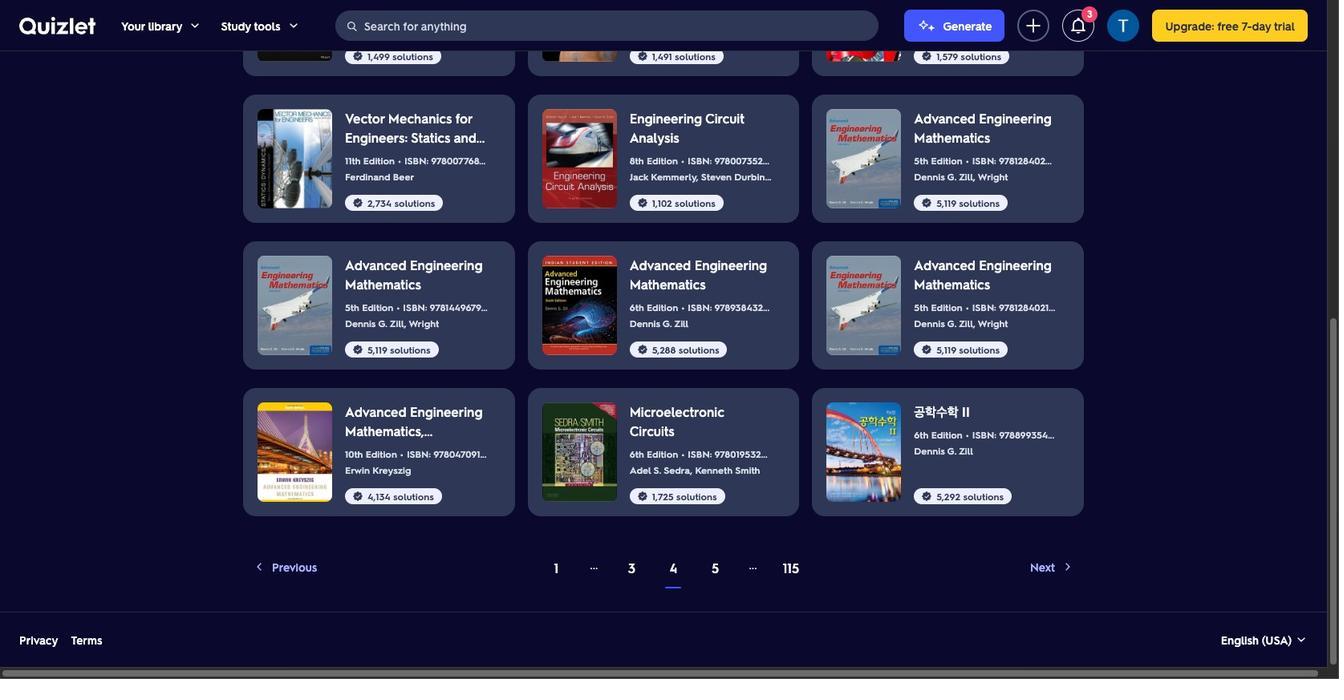 Task type: describe. For each thing, give the bounding box(es) containing it.
privacy
[[19, 633, 58, 648]]

zill, for advanced engineering mathematics 5th edition • isbn: 9781449679781 dennis g. zill, wright
[[390, 317, 407, 330]]

9780073529578
[[715, 154, 784, 167]]

sedra,
[[664, 464, 693, 477]]

mathematics,
[[345, 423, 424, 440]]

wright for advanced engineering mathematics 5th edition • isbn: 9781284021448 dennis g. zill, wright
[[978, 317, 1009, 330]]

5
[[712, 560, 719, 577]]

advanced engineering mathematics 5th edition • isbn: 9781284027839 dennis g. zill, wright
[[915, 110, 1067, 183]]

solutions for microelectronic circuits 6th edition • isbn: 9780195323030 (2 more) adel s. sedra, kenneth smith
[[677, 490, 717, 503]]

advanced for advanced engineering mathematics 5th edition • isbn: 9781449679781 dennis g. zill, wright
[[345, 257, 407, 274]]

david inside 11th edition • isbn: 9781118539293 (1 more) david irwin, robert m nelms
[[345, 23, 371, 36]]

5,292 solutions
[[937, 490, 1004, 503]]

verified stamp image for advanced engineering mathematics 5th edition • isbn: 9781284021448 dennis g. zill, wright
[[921, 344, 934, 356]]

2 quizlet image from the top
[[19, 17, 96, 35]]

solutions for advanced engineering mathematics 5th edition • isbn: 9781449679781 dennis g. zill, wright
[[390, 344, 431, 356]]

Search field
[[336, 10, 878, 41]]

ferdinand for beer
[[345, 170, 390, 183]]

solutions for advanced engineering mathematics 5th edition • isbn: 9781284027839 dennis g. zill, wright
[[959, 197, 1000, 209]]

mechanics
[[388, 110, 452, 127]]

zill, for advanced engineering mathematics 5th edition • isbn: 9781284027839 dennis g. zill, wright
[[959, 170, 976, 183]]

previous button
[[243, 555, 327, 580]]

mazurek,
[[943, 4, 985, 17]]

g. for advanced engineering mathematics 6th edition • isbn: 9789384323271 dennis g. zill
[[663, 317, 672, 330]]

steven
[[701, 170, 732, 183]]

5,292
[[937, 490, 961, 503]]

9780077687434
[[431, 154, 501, 167]]

caret left image
[[253, 561, 266, 574]]

edition inside the microelectronic circuits 6th edition • isbn: 9780195323030 (2 more) adel s. sedra, kenneth smith
[[647, 448, 678, 461]]

isbn: inside 10th edition • isbn: 9780470913093 erwin kreyszig
[[407, 448, 431, 461]]

irwin,
[[374, 23, 398, 36]]

vector
[[345, 110, 385, 127]]

• inside 10th edition • isbn: 9780470913093 erwin kreyszig
[[400, 448, 404, 461]]

6th for 공학수학 ii
[[915, 429, 929, 441]]

verified stamp image for advanced engineering mathematics 5th edition • isbn: 9781449679781 dennis g. zill, wright
[[352, 344, 364, 356]]

upgrade: free 7-day trial
[[1166, 18, 1296, 33]]

advanced for advanced engineering mathematics, instructor's manual
[[345, 404, 407, 421]]

공학수학 ii 6th edition by dennis g. zill image
[[827, 403, 902, 502]]

9781449679781
[[430, 301, 495, 314]]

vector mechanics for engineers: statics and dynamics link
[[345, 109, 488, 165]]

upgrade:
[[1166, 18, 1215, 33]]

isbn: inside 공학수학 ii 6th edition • isbn: 9788993543704 dennis g. zill
[[973, 429, 997, 441]]

isbn: inside the microelectronic circuits 6th edition • isbn: 9780195323030 (2 more) adel s. sedra, kenneth smith
[[688, 448, 712, 461]]

durbin,
[[735, 170, 768, 183]]

dennis for advanced engineering mathematics 5th edition • isbn: 9781449679781 dennis g. zill, wright
[[345, 317, 376, 330]]

edition inside advanced engineering mathematics 5th edition • isbn: 9781449679781 dennis g. zill, wright
[[362, 301, 394, 314]]

• up 1,491 solutions
[[681, 7, 684, 20]]

advanced engineering mathematics link for advanced engineering mathematics 5th edition • isbn: 9781284027839 dennis g. zill, wright
[[915, 109, 1057, 148]]

g. for advanced engineering mathematics 5th edition • isbn: 9781284021448 dennis g. zill, wright
[[948, 317, 957, 330]]

4,134 solutions
[[368, 490, 434, 503]]

circuit
[[706, 110, 745, 127]]

edition inside engineering circuit analysis 8th edition • isbn: 9780073529578 (6 more) jack kemmerly, steven durbin, william hayt
[[647, 154, 678, 167]]

free
[[1218, 18, 1239, 33]]

kreyszig
[[373, 464, 411, 477]]

william
[[770, 170, 803, 183]]

dennis for advanced engineering mathematics 5th edition • isbn: 9781284021448 dennis g. zill, wright
[[915, 317, 945, 330]]

4 link
[[670, 559, 678, 579]]

1,725 solutions
[[652, 490, 717, 503]]

kenneth
[[695, 464, 733, 477]]

11th edition • isbn: 9780077687434 ferdinand beer
[[345, 154, 501, 183]]

• inside 공학수학 ii 6th edition • isbn: 9788993543704 dennis g. zill
[[966, 429, 970, 441]]

microelectronic circuits 6th edition • isbn: 9780195323030 (2 more) adel s. sedra, kenneth smith
[[630, 404, 824, 477]]

advanced engineering mathematics 5th edition by dennis g. zill, wright image for advanced engineering mathematics 5th edition • isbn: 9781284027839 dennis g. zill, wright
[[827, 109, 902, 209]]

(2 inside the microelectronic circuits 6th edition • isbn: 9780195323030 (2 more) adel s. sedra, kenneth smith
[[787, 448, 795, 461]]

zill inside 공학수학 ii 6th edition • isbn: 9788993543704 dennis g. zill
[[959, 445, 974, 458]]

previous
[[272, 560, 317, 575]]

2 ... from the left
[[749, 556, 757, 573]]

• inside engineering circuit analysis 8th edition • isbn: 9780073529578 (6 more) jack kemmerly, steven durbin, william hayt
[[682, 154, 685, 167]]

more) left the mechanics of materials 7th edition by david mazurek, e. russell johnston, ferdinand beer, john t. dewolf image at the top right of the page
[[795, 7, 821, 20]]

study tools button
[[221, 0, 300, 51]]

instructor's
[[345, 442, 412, 459]]

isbn: inside the advanced engineering mathematics 5th edition • isbn: 9781284027839 dennis g. zill, wright
[[973, 154, 997, 167]]

basic engineering circuit analysis 11th edition by david irwin, robert m nelms image
[[258, 0, 332, 62]]

• inside the microelectronic circuits 6th edition • isbn: 9780195323030 (2 more) adel s. sedra, kenneth smith
[[682, 448, 685, 461]]

t.
[[1172, 4, 1179, 17]]

sparkle image
[[918, 16, 937, 35]]

advanced engineering mathematics 5th edition • isbn: 9781284021448 dennis g. zill, wright
[[915, 257, 1067, 330]]

vector mechanics for engineers: statics and dynamics 11th edition by ferdinand beer image
[[258, 109, 332, 209]]

solutions down robert
[[393, 50, 433, 63]]

1,102
[[652, 197, 672, 209]]

2,734 solutions
[[368, 197, 435, 209]]

david mazurek, e. russell johnston, ferdinand beer, john t. dewolf
[[915, 4, 1215, 17]]

russell
[[998, 4, 1030, 17]]

engineering circuit analysis link
[[630, 109, 772, 148]]

9788993543704
[[999, 429, 1071, 441]]

verified stamp image for microelectronic circuits 6th edition • isbn: 9780195323030 (2 more) adel s. sedra, kenneth smith
[[636, 490, 649, 503]]

isbn: inside advanced engineering mathematics 5th edition • isbn: 9781449679781 dennis g. zill, wright
[[403, 301, 427, 314]]

johnston,
[[1032, 4, 1074, 17]]

g. for advanced engineering mathematics 5th edition • isbn: 9781284027839 dennis g. zill, wright
[[948, 170, 957, 183]]

solutions for advanced engineering mathematics 5th edition • isbn: 9781284021448 dennis g. zill, wright
[[959, 344, 1000, 356]]

5,119 for advanced engineering mathematics 5th edition • isbn: 9781284027839 dennis g. zill, wright
[[937, 197, 957, 209]]

terms link
[[71, 633, 102, 649]]

• inside advanced engineering mathematics 6th edition • isbn: 9789384323271 dennis g. zill
[[682, 301, 685, 314]]

dennis for advanced engineering mathematics 5th edition • isbn: 9781284027839 dennis g. zill, wright
[[915, 170, 945, 183]]

isbn: inside 11th edition • isbn: 9780077687434 ferdinand beer
[[404, 154, 429, 167]]

engineering circuit analysis 8th edition • isbn: 9780073529578 (6 more) jack kemmerly, steven durbin, william hayt
[[630, 110, 827, 183]]

11th for 11th edition • isbn: 9781118539293 (1 more) david irwin, robert m nelms
[[345, 7, 361, 20]]

(1
[[498, 7, 504, 20]]

and
[[454, 129, 477, 146]]

beer
[[393, 170, 414, 183]]

9780470614815
[[714, 7, 781, 20]]

advanced for advanced engineering mathematics 5th edition • isbn: 9781284021448 dennis g. zill, wright
[[915, 257, 976, 274]]

hayt
[[806, 170, 827, 183]]

generate
[[943, 18, 992, 33]]

6th inside advanced engineering mathematics 6th edition • isbn: 9789384323271 dennis g. zill
[[630, 301, 644, 314]]

tools
[[254, 18, 281, 33]]

1 horizontal spatial david
[[915, 4, 941, 17]]

verified stamp image for 10th edition • isbn: 9780470913093 erwin kreyszig
[[352, 490, 364, 503]]

공학수학 ii 6th edition • isbn: 9788993543704 dennis g. zill
[[915, 404, 1071, 458]]

7th
[[630, 7, 644, 20]]

caret down image for tools
[[287, 19, 300, 32]]

verified stamp image for 1,491 solutions
[[636, 50, 649, 63]]

1 link
[[554, 559, 559, 579]]

engineering circuit analysis 8th edition by jack kemmerly, steven durbin, william hayt image
[[542, 109, 617, 209]]

engineering for advanced engineering mathematics 5th edition • isbn: 9781284027839 dennis g. zill, wright
[[979, 110, 1052, 127]]

1,491 solutions
[[652, 50, 716, 63]]

g. inside 공학수학 ii 6th edition • isbn: 9788993543704 dennis g. zill
[[948, 445, 957, 458]]

analysis
[[630, 129, 680, 146]]

9780195323030
[[715, 448, 784, 461]]

5,288
[[652, 344, 676, 356]]

microelectronic circuits link
[[630, 403, 772, 441]]

edition inside advanced engineering mathematics 5th edition • isbn: 9781284021448 dennis g. zill, wright
[[932, 301, 963, 314]]

115 link
[[783, 559, 799, 579]]

11th for 11th edition • isbn: 9780077687434 ferdinand beer
[[345, 154, 361, 167]]

• inside 11th edition • isbn: 9781118539293 (1 more) david irwin, robert m nelms
[[398, 7, 401, 20]]

more) inside the microelectronic circuits 6th edition • isbn: 9780195323030 (2 more) adel s. sedra, kenneth smith
[[798, 448, 824, 461]]

isbn: inside advanced engineering mathematics 6th edition • isbn: 9789384323271 dennis g. zill
[[688, 301, 712, 314]]

mathematics for advanced engineering mathematics 5th edition • isbn: 9781284021448 dennis g. zill, wright
[[915, 276, 991, 293]]

1,499
[[368, 50, 390, 63]]

privacy link
[[19, 633, 58, 649]]

mathematics for advanced engineering mathematics 5th edition • isbn: 9781284027839 dennis g. zill, wright
[[915, 129, 991, 146]]

jack
[[630, 170, 649, 183]]

10th edition • isbn: 9780470913093 erwin kreyszig
[[345, 448, 503, 477]]

terms
[[71, 633, 102, 648]]

3 button
[[1063, 6, 1098, 41]]

edition inside 11th edition • isbn: 9781118539293 (1 more) david irwin, robert m nelms
[[363, 7, 395, 20]]

verified stamp image for 2,734 solutions
[[352, 197, 364, 209]]

upgrade: free 7-day trial button
[[1153, 9, 1308, 41]]

mathematics for advanced engineering mathematics 6th edition • isbn: 9789384323271 dennis g. zill
[[630, 276, 706, 293]]

6th for microelectronic circuits
[[630, 448, 644, 461]]

5,119 for advanced engineering mathematics 5th edition • isbn: 9781284021448 dennis g. zill, wright
[[937, 344, 957, 356]]

advanced engineering mathematics 5th edition by dennis g. zill, wright image for advanced engineering mathematics 5th edition • isbn: 9781284021448 dennis g. zill, wright
[[827, 256, 902, 356]]

공학수학
[[915, 404, 959, 421]]



Task type: locate. For each thing, give the bounding box(es) containing it.
engineering up analysis
[[630, 110, 702, 127]]

advanced engineering mathematics link for advanced engineering mathematics 5th edition • isbn: 9781449679781 dennis g. zill, wright
[[345, 256, 488, 295]]

3 inside 'button'
[[1088, 8, 1093, 20]]

wright inside the advanced engineering mathematics 5th edition • isbn: 9781284027839 dennis g. zill, wright
[[978, 170, 1009, 183]]

advanced engineering mathematics 5th edition by dennis g. zill, wright image for advanced engineering mathematics 5th edition • isbn: 9781449679781 dennis g. zill, wright
[[258, 256, 332, 356]]

advanced engineering mathematics, instructor's manual link
[[345, 403, 488, 459]]

1 ... from the left
[[590, 556, 598, 573]]

solutions down 'generate'
[[961, 50, 1002, 63]]

isbn: left 9788993543704
[[973, 429, 997, 441]]

9781284027839
[[999, 154, 1067, 167]]

more) left 공학수학 ii 6th edition by dennis g. zill image
[[798, 448, 824, 461]]

ferdinand for beer,
[[1077, 4, 1122, 17]]

verified stamp image left 1,491
[[636, 50, 649, 63]]

5,119
[[937, 197, 957, 209], [368, 344, 387, 356], [937, 344, 957, 356]]

caret down image inside study tools button
[[287, 19, 300, 32]]

1 vertical spatial (2
[[787, 448, 795, 461]]

... right 5
[[749, 556, 757, 573]]

5,119 solutions down advanced engineering mathematics 5th edition • isbn: 9781284021448 dennis g. zill, wright
[[937, 344, 1000, 356]]

generate button
[[905, 9, 1005, 41]]

1,579
[[937, 50, 958, 63]]

engineering up 9781449679781
[[410, 257, 483, 274]]

1 vertical spatial zill
[[959, 445, 974, 458]]

• up 5,288 solutions
[[682, 301, 685, 314]]

engineering for advanced engineering mathematics 5th edition • isbn: 9781449679781 dennis g. zill, wright
[[410, 257, 483, 274]]

6th
[[630, 301, 644, 314], [915, 429, 929, 441], [630, 448, 644, 461]]

• up kreyszig
[[400, 448, 404, 461]]

(2 right 9780470614815
[[784, 7, 792, 20]]

5 link
[[712, 559, 719, 579]]

john
[[1150, 4, 1170, 17]]

next button
[[1021, 555, 1084, 580]]

mathematics inside advanced engineering mathematics 6th edition • isbn: 9789384323271 dennis g. zill
[[630, 276, 706, 293]]

5th for advanced engineering mathematics 5th edition • isbn: 9781284021448 dennis g. zill, wright
[[915, 301, 929, 314]]

engineers:
[[345, 129, 408, 146]]

mathematics inside advanced engineering mathematics 5th edition • isbn: 9781449679781 dennis g. zill, wright
[[345, 276, 421, 293]]

11th inside 11th edition • isbn: 9780077687434 ferdinand beer
[[345, 154, 361, 167]]

0 vertical spatial david
[[915, 4, 941, 17]]

microelectronic circuits 6th edition by adel s. sedra, kenneth smith image
[[542, 403, 617, 502]]

2,734
[[368, 197, 392, 209]]

dennis inside the advanced engineering mathematics 5th edition • isbn: 9781284027839 dennis g. zill, wright
[[915, 170, 945, 183]]

6th inside 공학수학 ii 6th edition • isbn: 9788993543704 dennis g. zill
[[915, 429, 929, 441]]

5th
[[915, 154, 929, 167], [345, 301, 360, 314], [915, 301, 929, 314]]

advanced engineering mathematics link up 9781449679781
[[345, 256, 488, 295]]

dennis inside advanced engineering mathematics 6th edition • isbn: 9789384323271 dennis g. zill
[[630, 317, 661, 330]]

more) inside 11th edition • isbn: 9781118539293 (1 more) david irwin, robert m nelms
[[507, 7, 533, 20]]

8th
[[630, 154, 644, 167]]

verified stamp image
[[636, 50, 649, 63], [921, 50, 934, 63], [352, 197, 364, 209], [921, 490, 934, 503]]

• up sedra,
[[682, 448, 685, 461]]

7-
[[1242, 18, 1253, 33]]

1 vertical spatial david
[[345, 23, 371, 36]]

mathematics inside the advanced engineering mathematics 5th edition • isbn: 9781284027839 dennis g. zill, wright
[[915, 129, 991, 146]]

edition inside 11th edition • isbn: 9780077687434 ferdinand beer
[[363, 154, 395, 167]]

mathematics inside advanced engineering mathematics 5th edition • isbn: 9781284021448 dennis g. zill, wright
[[915, 276, 991, 293]]

(2 right 9780195323030
[[787, 448, 795, 461]]

advanced inside advanced engineering mathematics, instructor's manual
[[345, 404, 407, 421]]

isbn: left 9781284027839
[[973, 154, 997, 167]]

zill, inside advanced engineering mathematics 5th edition • isbn: 9781449679781 dennis g. zill, wright
[[390, 317, 407, 330]]

4
[[670, 560, 678, 577]]

isbn: up robert
[[404, 7, 429, 20]]

solutions down kreyszig
[[393, 490, 434, 503]]

5th inside advanced engineering mathematics 5th edition • isbn: 9781449679781 dennis g. zill, wright
[[345, 301, 360, 314]]

isbn: inside advanced engineering mathematics 5th edition • isbn: 9781284021448 dennis g. zill, wright
[[973, 301, 997, 314]]

caret right image
[[1062, 561, 1075, 574]]

edition inside 10th edition • isbn: 9780470913093 erwin kreyszig
[[366, 448, 397, 461]]

5,119 solutions down advanced engineering mathematics 5th edition • isbn: 9781449679781 dennis g. zill, wright
[[368, 344, 431, 356]]

engineering for advanced engineering mathematics 6th edition • isbn: 9789384323271 dennis g. zill
[[695, 257, 767, 274]]

verified stamp image left 2,734
[[352, 197, 364, 209]]

engineering inside engineering circuit analysis 8th edition • isbn: 9780073529578 (6 more) jack kemmerly, steven durbin, william hayt
[[630, 110, 702, 127]]

robert
[[401, 23, 432, 36]]

manual
[[415, 442, 460, 459]]

advanced inside advanced engineering mathematics 6th edition • isbn: 9789384323271 dennis g. zill
[[630, 257, 691, 274]]

advanced engineering mathematics link for advanced engineering mathematics 5th edition • isbn: 9781284021448 dennis g. zill, wright
[[915, 256, 1057, 295]]

isbn:
[[404, 7, 429, 20], [688, 7, 712, 20], [404, 154, 429, 167], [688, 154, 712, 167], [973, 154, 997, 167], [403, 301, 427, 314], [688, 301, 712, 314], [973, 301, 997, 314], [973, 429, 997, 441], [407, 448, 431, 461], [688, 448, 712, 461]]

advanced inside advanced engineering mathematics 5th edition • isbn: 9781449679781 dennis g. zill, wright
[[345, 257, 407, 274]]

e.
[[987, 4, 995, 17]]

solutions down the advanced engineering mathematics 5th edition • isbn: 9781284027839 dennis g. zill, wright
[[959, 197, 1000, 209]]

m
[[434, 23, 443, 36]]

5th for advanced engineering mathematics 5th edition • isbn: 9781284027839 dennis g. zill, wright
[[915, 154, 929, 167]]

advanced for advanced engineering mathematics 5th edition • isbn: 9781284027839 dennis g. zill, wright
[[915, 110, 976, 127]]

isbn: up kreyszig
[[407, 448, 431, 461]]

wright down 9781284021448
[[978, 317, 1009, 330]]

s.
[[654, 464, 661, 477]]

erwin
[[345, 464, 370, 477]]

more)
[[507, 7, 533, 20], [795, 7, 821, 20], [798, 154, 824, 167], [798, 448, 824, 461]]

Search text field
[[364, 10, 874, 41]]

6th right advanced engineering mathematics 6th edition by dennis g. zill 'image'
[[630, 301, 644, 314]]

advanced engineering mathematics, instructor's manual
[[345, 404, 483, 459]]

1 horizontal spatial ferdinand
[[1077, 4, 1122, 17]]

isbn: up 5,288 solutions
[[688, 301, 712, 314]]

caret down image inside your library button
[[189, 19, 202, 32]]

ferdinand left beer,
[[1077, 4, 1122, 17]]

wright for advanced engineering mathematics 5th edition • isbn: 9781449679781 dennis g. zill, wright
[[409, 317, 439, 330]]

engineering for advanced engineering mathematics, instructor's manual
[[410, 404, 483, 421]]

advanced engineering mathematics link up 9781284027839
[[915, 109, 1057, 148]]

1 horizontal spatial caret down image
[[287, 19, 300, 32]]

1 vertical spatial 6th
[[915, 429, 929, 441]]

• inside advanced engineering mathematics 5th edition • isbn: 9781284021448 dennis g. zill, wright
[[966, 301, 969, 314]]

5,288 solutions
[[652, 344, 720, 356]]

zill,
[[959, 170, 976, 183], [390, 317, 407, 330], [959, 317, 976, 330]]

verified stamp image for 5,292 solutions
[[921, 490, 934, 503]]

dennis inside 공학수학 ii 6th edition • isbn: 9788993543704 dennis g. zill
[[915, 445, 945, 458]]

1,491
[[652, 50, 672, 63]]

(6
[[787, 154, 796, 167]]

115
[[783, 560, 799, 577]]

0 vertical spatial zill
[[674, 317, 689, 330]]

0 vertical spatial 6th
[[630, 301, 644, 314]]

solutions down "kenneth"
[[677, 490, 717, 503]]

wright inside advanced engineering mathematics 5th edition • isbn: 9781284021448 dennis g. zill, wright
[[978, 317, 1009, 330]]

•
[[398, 7, 401, 20], [681, 7, 684, 20], [398, 154, 401, 167], [682, 154, 685, 167], [966, 154, 969, 167], [397, 301, 400, 314], [682, 301, 685, 314], [966, 301, 969, 314], [966, 429, 970, 441], [400, 448, 404, 461], [682, 448, 685, 461]]

0 horizontal spatial 3
[[628, 560, 636, 577]]

ferdinand down dynamics
[[345, 170, 390, 183]]

11th inside 11th edition • isbn: 9781118539293 (1 more) david irwin, robert m nelms
[[345, 7, 361, 20]]

smith
[[735, 464, 760, 477]]

profile picture image
[[1108, 9, 1140, 41]]

solutions right 5,292
[[964, 490, 1004, 503]]

5th inside advanced engineering mathematics 5th edition • isbn: 9781284021448 dennis g. zill, wright
[[915, 301, 929, 314]]

0 vertical spatial 11th
[[345, 7, 361, 20]]

solutions down advanced engineering mathematics 5th edition • isbn: 9781449679781 dennis g. zill, wright
[[390, 344, 431, 356]]

edition inside advanced engineering mathematics 6th edition • isbn: 9789384323271 dennis g. zill
[[647, 301, 678, 314]]

solutions for engineering circuit analysis 8th edition • isbn: 9780073529578 (6 more) jack kemmerly, steven durbin, william hayt
[[675, 197, 716, 209]]

wright down 9781284027839
[[978, 170, 1009, 183]]

11th
[[345, 7, 361, 20], [345, 154, 361, 167]]

1,499 solutions
[[368, 50, 433, 63]]

search image
[[346, 20, 359, 33]]

engineering up the manual
[[410, 404, 483, 421]]

None search field
[[335, 10, 879, 41]]

9789384323271
[[715, 301, 783, 314]]

your library button
[[121, 0, 202, 51]]

ferdinand inside 11th edition • isbn: 9780077687434 ferdinand beer
[[345, 170, 390, 183]]

advanced engineering mathematics 5th edition • isbn: 9781449679781 dennis g. zill, wright
[[345, 257, 495, 330]]

wright inside advanced engineering mathematics 5th edition • isbn: 9781449679781 dennis g. zill, wright
[[409, 317, 439, 330]]

g. for advanced engineering mathematics 5th edition • isbn: 9781449679781 dennis g. zill, wright
[[378, 317, 388, 330]]

bell image
[[1070, 16, 1089, 35]]

solutions for 11th edition • isbn: 9780077687434 ferdinand beer
[[395, 197, 435, 209]]

9781284021448
[[999, 301, 1067, 314]]

1 11th from the top
[[345, 7, 361, 20]]

advanced engineering mathematics, instructor's manual 10th edition by erwin kreyszig image
[[258, 403, 332, 502]]

5,119 down the advanced engineering mathematics 5th edition • isbn: 9781284027839 dennis g. zill, wright
[[937, 197, 957, 209]]

wright for advanced engineering mathematics 5th edition • isbn: 9781284027839 dennis g. zill, wright
[[978, 170, 1009, 183]]

caret down image right the library
[[189, 19, 202, 32]]

6th inside the microelectronic circuits 6th edition • isbn: 9780195323030 (2 more) adel s. sedra, kenneth smith
[[630, 448, 644, 461]]

• up kemmerly,
[[682, 154, 685, 167]]

(2
[[784, 7, 792, 20], [787, 448, 795, 461]]

solutions for 10th edition • isbn: 9780470913093 erwin kreyszig
[[393, 490, 434, 503]]

1 vertical spatial 3
[[628, 560, 636, 577]]

• down ii
[[966, 429, 970, 441]]

5,119 solutions
[[937, 197, 1000, 209], [368, 344, 431, 356], [937, 344, 1000, 356]]

study tools
[[221, 18, 281, 33]]

5,119 up 공학수학 ii link
[[937, 344, 957, 356]]

caret down image right tools
[[287, 19, 300, 32]]

isbn: up steven
[[688, 154, 712, 167]]

3 left the profile picture
[[1088, 8, 1093, 20]]

isbn: left 9781449679781
[[403, 301, 427, 314]]

1
[[554, 560, 559, 577]]

create image
[[1025, 16, 1044, 35]]

6th down 공학수학
[[915, 429, 929, 441]]

engineering up 9781284027839
[[979, 110, 1052, 127]]

g.
[[948, 170, 957, 183], [378, 317, 388, 330], [663, 317, 672, 330], [948, 317, 957, 330], [948, 445, 957, 458]]

for
[[455, 110, 472, 127]]

7th edition • isbn: 9780470614815 (2 more)
[[630, 7, 821, 20]]

edition inside the advanced engineering mathematics 5th edition • isbn: 9781284027839 dennis g. zill, wright
[[932, 154, 963, 167]]

dynamics
[[345, 148, 404, 165]]

engineering inside advanced engineering mathematics 5th edition • isbn: 9781449679781 dennis g. zill, wright
[[410, 257, 483, 274]]

engineering inside advanced engineering mathematics 6th edition • isbn: 9789384323271 dennis g. zill
[[695, 257, 767, 274]]

library
[[148, 18, 183, 33]]

verified stamp image left 5,292
[[921, 490, 934, 503]]

isbn: up 1,491 solutions
[[688, 7, 712, 20]]

• left 9781284027839
[[966, 154, 969, 167]]

2 caret down image from the left
[[287, 19, 300, 32]]

dewolf
[[1182, 4, 1215, 17]]

advanced engineering mathematics link up 9781284021448
[[915, 256, 1057, 295]]

5,119 down advanced engineering mathematics 5th edition • isbn: 9781449679781 dennis g. zill, wright
[[368, 344, 387, 356]]

• left 9781449679781
[[397, 301, 400, 314]]

0 vertical spatial 3
[[1088, 8, 1093, 20]]

1 vertical spatial 11th
[[345, 154, 361, 167]]

advanced engineering mathematics link
[[915, 109, 1057, 148], [345, 256, 488, 295], [630, 256, 772, 295], [915, 256, 1057, 295]]

6th up adel
[[630, 448, 644, 461]]

mathematics for advanced engineering mathematics 5th edition • isbn: 9781449679781 dennis g. zill, wright
[[345, 276, 421, 293]]

mechanics of materials 7th edition by david mazurek, e. russell johnston, ferdinand beer, john t. dewolf image
[[827, 0, 902, 62]]

solutions right '1,102'
[[675, 197, 716, 209]]

vector mechanics for engineers: statics and dynamics
[[345, 110, 477, 165]]

1 vertical spatial ferdinand
[[345, 170, 390, 183]]

quizlet image
[[19, 16, 96, 35], [19, 17, 96, 35]]

verified stamp image
[[352, 50, 364, 63], [636, 197, 649, 209], [921, 197, 934, 209], [352, 344, 364, 356], [636, 344, 649, 356], [921, 344, 934, 356], [352, 490, 364, 503], [636, 490, 649, 503]]

isbn: up "kenneth"
[[688, 448, 712, 461]]

david left the mazurek,
[[915, 4, 941, 17]]

2 11th from the top
[[345, 154, 361, 167]]

more) right (1
[[507, 7, 533, 20]]

1 quizlet image from the top
[[19, 16, 96, 35]]

isbn: up beer
[[404, 154, 429, 167]]

nelms
[[446, 23, 474, 36]]

5,119 solutions for advanced engineering mathematics 5th edition • isbn: 9781284021448 dennis g. zill, wright
[[937, 344, 1000, 356]]

• inside advanced engineering mathematics 5th edition • isbn: 9781449679781 dennis g. zill, wright
[[397, 301, 400, 314]]

g. inside the advanced engineering mathematics 5th edition • isbn: 9781284027839 dennis g. zill, wright
[[948, 170, 957, 183]]

advanced inside the advanced engineering mathematics 5th edition • isbn: 9781284027839 dennis g. zill, wright
[[915, 110, 976, 127]]

engineering mechanics: dynamics 7th edition by j.l. meriam, l.g. kraige image
[[542, 0, 617, 62]]

verified stamp image left 1,579
[[921, 50, 934, 63]]

4,134
[[368, 490, 391, 503]]

...
[[590, 556, 598, 573], [749, 556, 757, 573]]

engineering inside advanced engineering mathematics 5th edition • isbn: 9781284021448 dennis g. zill, wright
[[979, 257, 1052, 274]]

... right 1
[[590, 556, 598, 573]]

5,119 solutions for advanced engineering mathematics 5th edition • isbn: 9781284027839 dennis g. zill, wright
[[937, 197, 1000, 209]]

zill up 5,288 solutions
[[674, 317, 689, 330]]

engineering inside advanced engineering mathematics, instructor's manual
[[410, 404, 483, 421]]

zill inside advanced engineering mathematics 6th edition • isbn: 9789384323271 dennis g. zill
[[674, 317, 689, 330]]

1,579 solutions
[[937, 50, 1002, 63]]

engineering up the 9789384323271
[[695, 257, 767, 274]]

trial
[[1275, 18, 1296, 33]]

adel
[[630, 464, 651, 477]]

0 vertical spatial (2
[[784, 7, 792, 20]]

solutions for advanced engineering mathematics 6th edition • isbn: 9789384323271 dennis g. zill
[[679, 344, 720, 356]]

• up beer
[[398, 154, 401, 167]]

• left 9781284021448
[[966, 301, 969, 314]]

solutions for 공학수학 ii 6th edition • isbn: 9788993543704 dennis g. zill
[[964, 490, 1004, 503]]

verified stamp image for engineering circuit analysis 8th edition • isbn: 9780073529578 (6 more) jack kemmerly, steven durbin, william hayt
[[636, 197, 649, 209]]

solutions down advanced engineering mathematics 5th edition • isbn: 9781284021448 dennis g. zill, wright
[[959, 344, 1000, 356]]

wright down 9781449679781
[[409, 317, 439, 330]]

1,102 solutions
[[652, 197, 716, 209]]

advanced engineering mathematics link up the 9789384323271
[[630, 256, 772, 295]]

your
[[121, 18, 145, 33]]

1 caret down image from the left
[[189, 19, 202, 32]]

advanced for advanced engineering mathematics 6th edition • isbn: 9789384323271 dennis g. zill
[[630, 257, 691, 274]]

5,119 for advanced engineering mathematics 5th edition • isbn: 9781449679781 dennis g. zill, wright
[[368, 344, 387, 356]]

dennis inside advanced engineering mathematics 5th edition • isbn: 9781284021448 dennis g. zill, wright
[[915, 317, 945, 330]]

more) up the hayt
[[798, 154, 824, 167]]

solutions right 1,491
[[675, 50, 716, 63]]

1 horizontal spatial ...
[[749, 556, 757, 573]]

solutions down beer
[[395, 197, 435, 209]]

9780470913093
[[434, 448, 503, 461]]

zill, inside the advanced engineering mathematics 5th edition • isbn: 9781284027839 dennis g. zill, wright
[[959, 170, 976, 183]]

engineering up 9781284021448
[[979, 257, 1052, 274]]

engineering for advanced engineering mathematics 5th edition • isbn: 9781284021448 dennis g. zill, wright
[[979, 257, 1052, 274]]

• inside the advanced engineering mathematics 5th edition • isbn: 9781284027839 dennis g. zill, wright
[[966, 154, 969, 167]]

10th
[[345, 448, 363, 461]]

dennis
[[915, 170, 945, 183], [345, 317, 376, 330], [630, 317, 661, 330], [915, 317, 945, 330], [915, 445, 945, 458]]

caret down image
[[189, 19, 202, 32], [287, 19, 300, 32]]

dennis inside advanced engineering mathematics 5th edition • isbn: 9781449679781 dennis g. zill, wright
[[345, 317, 376, 330]]

0 horizontal spatial ...
[[590, 556, 598, 573]]

zill down ii
[[959, 445, 974, 458]]

caret down image for library
[[189, 19, 202, 32]]

5,119 solutions for advanced engineering mathematics 5th edition • isbn: 9781449679781 dennis g. zill, wright
[[368, 344, 431, 356]]

g. inside advanced engineering mathematics 5th edition • isbn: 9781449679781 dennis g. zill, wright
[[378, 317, 388, 330]]

• inside 11th edition • isbn: 9780077687434 ferdinand beer
[[398, 154, 401, 167]]

9781118539293
[[431, 7, 495, 20]]

0 horizontal spatial zill
[[674, 317, 689, 330]]

11th right "basic engineering circuit analysis 11th edition by david irwin, robert m nelms" image
[[345, 7, 361, 20]]

advanced inside advanced engineering mathematics 5th edition • isbn: 9781284021448 dennis g. zill, wright
[[915, 257, 976, 274]]

david left irwin,
[[345, 23, 371, 36]]

3 left 4
[[628, 560, 636, 577]]

verified stamp image for advanced engineering mathematics 5th edition • isbn: 9781284027839 dennis g. zill, wright
[[921, 197, 934, 209]]

공학수학 ii link
[[915, 403, 970, 422]]

5,119 solutions down the advanced engineering mathematics 5th edition • isbn: 9781284027839 dennis g. zill, wright
[[937, 197, 1000, 209]]

edition inside 공학수학 ii 6th edition • isbn: 9788993543704 dennis g. zill
[[932, 429, 963, 441]]

verified stamp image for advanced engineering mathematics 6th edition • isbn: 9789384323271 dennis g. zill
[[636, 344, 649, 356]]

0 horizontal spatial caret down image
[[189, 19, 202, 32]]

advanced engineering mathematics 5th edition by dennis g. zill, wright image
[[827, 109, 902, 209], [258, 256, 332, 356], [827, 256, 902, 356]]

engineering inside the advanced engineering mathematics 5th edition • isbn: 9781284027839 dennis g. zill, wright
[[979, 110, 1052, 127]]

more) inside engineering circuit analysis 8th edition • isbn: 9780073529578 (6 more) jack kemmerly, steven durbin, william hayt
[[798, 154, 824, 167]]

0 vertical spatial ferdinand
[[1077, 4, 1122, 17]]

5th inside the advanced engineering mathematics 5th edition • isbn: 9781284027839 dennis g. zill, wright
[[915, 154, 929, 167]]

verified stamp image for 1,579 solutions
[[921, 50, 934, 63]]

g. inside advanced engineering mathematics 6th edition • isbn: 9789384323271 dennis g. zill
[[663, 317, 672, 330]]

5th for advanced engineering mathematics 5th edition • isbn: 9781449679781 dennis g. zill, wright
[[345, 301, 360, 314]]

advanced engineering mathematics 6th edition by dennis g. zill image
[[542, 256, 617, 356]]

• up irwin,
[[398, 7, 401, 20]]

isbn: inside engineering circuit analysis 8th edition • isbn: 9780073529578 (6 more) jack kemmerly, steven durbin, william hayt
[[688, 154, 712, 167]]

g. inside advanced engineering mathematics 5th edition • isbn: 9781284021448 dennis g. zill, wright
[[948, 317, 957, 330]]

0 horizontal spatial david
[[345, 23, 371, 36]]

1 horizontal spatial zill
[[959, 445, 974, 458]]

statics
[[411, 129, 450, 146]]

zill
[[674, 317, 689, 330], [959, 445, 974, 458]]

your library
[[121, 18, 183, 33]]

0 horizontal spatial ferdinand
[[345, 170, 390, 183]]

study
[[221, 18, 251, 33]]

david
[[915, 4, 941, 17], [345, 23, 371, 36]]

zill, for advanced engineering mathematics 5th edition • isbn: 9781284021448 dennis g. zill, wright
[[959, 317, 976, 330]]

11th down "engineers:"
[[345, 154, 361, 167]]

isbn: left 9781284021448
[[973, 301, 997, 314]]

isbn: inside 11th edition • isbn: 9781118539293 (1 more) david irwin, robert m nelms
[[404, 7, 429, 20]]

wright
[[978, 170, 1009, 183], [409, 317, 439, 330], [978, 317, 1009, 330]]

dennis for advanced engineering mathematics 6th edition • isbn: 9789384323271 dennis g. zill
[[630, 317, 661, 330]]

2 vertical spatial 6th
[[630, 448, 644, 461]]

advanced engineering mathematics link for advanced engineering mathematics 6th edition • isbn: 9789384323271 dennis g. zill
[[630, 256, 772, 295]]

solutions right 5,288
[[679, 344, 720, 356]]

zill, inside advanced engineering mathematics 5th edition • isbn: 9781284021448 dennis g. zill, wright
[[959, 317, 976, 330]]

1 horizontal spatial 3
[[1088, 8, 1093, 20]]

kemmerly,
[[651, 170, 699, 183]]



Task type: vqa. For each thing, say whether or not it's contained in the screenshot.


